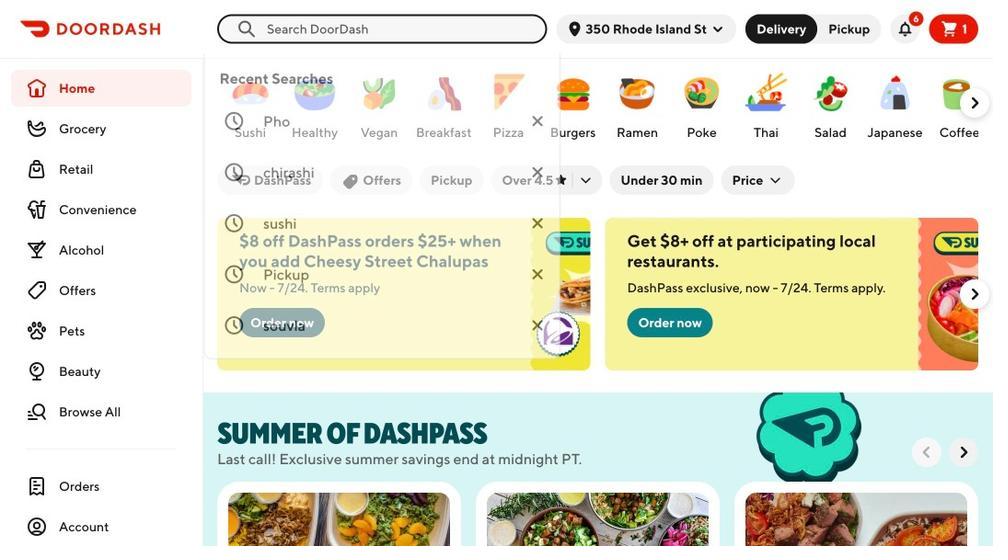 Task type: locate. For each thing, give the bounding box(es) containing it.
next button of carousel image
[[966, 94, 984, 112], [955, 444, 973, 462]]

previous button of carousel image
[[918, 444, 936, 462]]

Store search: begin typing to search for stores available on DoorDash text field
[[267, 20, 536, 38]]

None button
[[746, 14, 818, 44], [803, 14, 881, 44], [746, 14, 818, 44], [803, 14, 881, 44]]

delete recent search result image
[[528, 263, 544, 279]]

delete recent search result image
[[528, 111, 544, 127], [528, 162, 544, 178], [528, 212, 544, 228], [528, 314, 544, 330]]

1 delete recent search result image from the top
[[528, 111, 544, 127]]

list box
[[206, 52, 559, 355]]

4 delete recent search result image from the top
[[528, 314, 544, 330]]

next button of carousel image
[[966, 285, 984, 304]]

notification bell image
[[898, 22, 913, 36]]



Task type: vqa. For each thing, say whether or not it's contained in the screenshot.
Hewlett Packard High-Yield 910XL Black Ink Cartridge at the top of page
no



Task type: describe. For each thing, give the bounding box(es) containing it.
toggle order method (delivery or pickup) option group
[[746, 14, 881, 44]]

2 delete recent search result image from the top
[[528, 162, 544, 178]]

0 vertical spatial next button of carousel image
[[966, 94, 984, 112]]

1 vertical spatial next button of carousel image
[[955, 444, 973, 462]]

3 delete recent search result image from the top
[[528, 212, 544, 228]]



